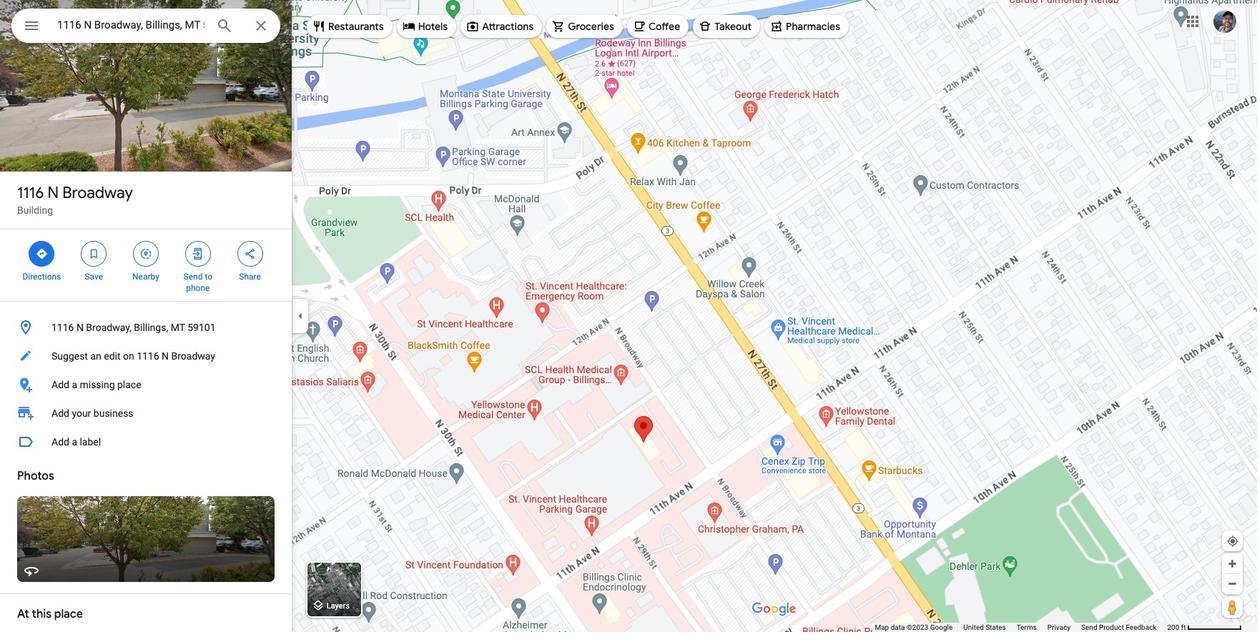 Task type: locate. For each thing, give the bounding box(es) containing it.
broadway inside "1116 n broadway building"
[[62, 183, 133, 203]]

1116 n broadway building
[[17, 183, 133, 216]]

send up phone
[[184, 272, 203, 282]]

send product feedback button
[[1082, 623, 1157, 633]]

terms
[[1017, 624, 1037, 632]]

n for broadway
[[48, 183, 59, 203]]

add for add a label
[[52, 436, 69, 448]]

a left missing
[[72, 379, 77, 391]]

broadway,
[[86, 322, 132, 333]]

2 add from the top
[[52, 408, 69, 419]]

1 horizontal spatial send
[[1082, 624, 1098, 632]]

1116 up the suggest
[[52, 322, 74, 333]]

0 horizontal spatial send
[[184, 272, 203, 282]]

send inside button
[[1082, 624, 1098, 632]]

nearby
[[132, 272, 160, 282]]

1 vertical spatial place
[[54, 607, 83, 622]]

59101
[[188, 322, 216, 333]]

1 vertical spatial add
[[52, 408, 69, 419]]

200 ft
[[1168, 624, 1187, 632]]

1 vertical spatial n
[[76, 322, 84, 333]]

place inside button
[[117, 379, 141, 391]]

n
[[48, 183, 59, 203], [76, 322, 84, 333], [162, 351, 169, 362]]

1116 right on
[[137, 351, 159, 362]]

an
[[90, 351, 101, 362]]

1 a from the top
[[72, 379, 77, 391]]

1 horizontal spatial n
[[76, 322, 84, 333]]

2 vertical spatial add
[[52, 436, 69, 448]]

0 horizontal spatial 1116
[[17, 183, 44, 203]]

map
[[875, 624, 890, 632]]

0 vertical spatial 1116
[[17, 183, 44, 203]]

footer containing map data ©2023 google
[[875, 623, 1168, 633]]

add for add your business
[[52, 408, 69, 419]]

0 vertical spatial add
[[52, 379, 69, 391]]

1116 N Broadway, Billings, MT 59101 field
[[11, 9, 280, 43]]

broadway up 
[[62, 183, 133, 203]]

actions for 1116 n broadway region
[[0, 230, 292, 301]]

place down on
[[117, 379, 141, 391]]

footer inside google maps element
[[875, 623, 1168, 633]]

2 vertical spatial n
[[162, 351, 169, 362]]

n inside "1116 n broadway building"
[[48, 183, 59, 203]]

data
[[891, 624, 905, 632]]

send
[[184, 272, 203, 282], [1082, 624, 1098, 632]]

send product feedback
[[1082, 624, 1157, 632]]

0 horizontal spatial broadway
[[62, 183, 133, 203]]

1116 up building
[[17, 183, 44, 203]]

add inside add a missing place button
[[52, 379, 69, 391]]

place
[[117, 379, 141, 391], [54, 607, 83, 622]]

broadway inside button
[[171, 351, 215, 362]]

add left your
[[52, 408, 69, 419]]

0 horizontal spatial n
[[48, 183, 59, 203]]

at
[[17, 607, 29, 622]]

add inside add your business link
[[52, 408, 69, 419]]

a
[[72, 379, 77, 391], [72, 436, 77, 448]]

photos
[[17, 469, 54, 484]]

None field
[[57, 16, 205, 34]]

label
[[80, 436, 101, 448]]

1 vertical spatial send
[[1082, 624, 1098, 632]]

a inside add a missing place button
[[72, 379, 77, 391]]

1 vertical spatial a
[[72, 436, 77, 448]]

add a label
[[52, 436, 101, 448]]

2 a from the top
[[72, 436, 77, 448]]

suggest an edit on 1116 n broadway button
[[0, 342, 292, 371]]

united
[[964, 624, 984, 632]]

groceries
[[568, 20, 615, 33]]

google account: cj baylor  
(christian.baylor@adept.ai) image
[[1214, 10, 1237, 33]]

1116 inside button
[[52, 322, 74, 333]]

your
[[72, 408, 91, 419]]

200
[[1168, 624, 1180, 632]]

1116 inside "1116 n broadway building"
[[17, 183, 44, 203]]

n down billings,
[[162, 351, 169, 362]]

 search field
[[11, 9, 280, 46]]

send left product
[[1082, 624, 1098, 632]]

0 vertical spatial send
[[184, 272, 203, 282]]

n left broadway,
[[76, 322, 84, 333]]


[[192, 246, 204, 262]]

©2023
[[907, 624, 929, 632]]

2 vertical spatial 1116
[[137, 351, 159, 362]]

2 horizontal spatial 1116
[[137, 351, 159, 362]]

0 vertical spatial broadway
[[62, 183, 133, 203]]

3 add from the top
[[52, 436, 69, 448]]

add
[[52, 379, 69, 391], [52, 408, 69, 419], [52, 436, 69, 448]]

add down the suggest
[[52, 379, 69, 391]]


[[35, 246, 48, 262]]

takeout button
[[693, 9, 761, 44]]

share
[[239, 272, 261, 282]]

send inside the send to phone
[[184, 272, 203, 282]]

add inside add a label button
[[52, 436, 69, 448]]

0 horizontal spatial place
[[54, 607, 83, 622]]

1 add from the top
[[52, 379, 69, 391]]

0 vertical spatial n
[[48, 183, 59, 203]]

2 horizontal spatial n
[[162, 351, 169, 362]]

a inside add a label button
[[72, 436, 77, 448]]

add left label
[[52, 436, 69, 448]]

add your business link
[[0, 399, 292, 428]]

broadway
[[62, 183, 133, 203], [171, 351, 215, 362]]

map data ©2023 google
[[875, 624, 953, 632]]

hotels button
[[397, 9, 457, 44]]

1 vertical spatial broadway
[[171, 351, 215, 362]]

1 horizontal spatial broadway
[[171, 351, 215, 362]]

n up building
[[48, 183, 59, 203]]

1116 n broadway main content
[[0, 0, 292, 633]]

add for add a missing place
[[52, 379, 69, 391]]

broadway down '59101'
[[171, 351, 215, 362]]

n inside 1116 n broadway, billings, mt 59101 button
[[76, 322, 84, 333]]

footer
[[875, 623, 1168, 633]]

terms button
[[1017, 623, 1037, 633]]

zoom in image
[[1228, 559, 1239, 570]]

1 horizontal spatial 1116
[[52, 322, 74, 333]]

1 vertical spatial 1116
[[52, 322, 74, 333]]

a left label
[[72, 436, 77, 448]]

hotels
[[418, 20, 448, 33]]

place right this
[[54, 607, 83, 622]]

1 horizontal spatial place
[[117, 379, 141, 391]]

1116
[[17, 183, 44, 203], [52, 322, 74, 333], [137, 351, 159, 362]]

restaurants button
[[307, 9, 393, 44]]

states
[[986, 624, 1007, 632]]

0 vertical spatial a
[[72, 379, 77, 391]]

0 vertical spatial place
[[117, 379, 141, 391]]



Task type: describe. For each thing, give the bounding box(es) containing it.
a for label
[[72, 436, 77, 448]]

coffee
[[649, 20, 681, 33]]

restaurants
[[328, 20, 384, 33]]

suggest an edit on 1116 n broadway
[[52, 351, 215, 362]]

business
[[94, 408, 134, 419]]

mt
[[171, 322, 185, 333]]

google maps element
[[0, 0, 1258, 633]]

layers
[[327, 602, 350, 611]]

show street view coverage image
[[1223, 597, 1244, 618]]

save
[[85, 272, 103, 282]]

1116 n broadway, billings, mt 59101 button
[[0, 313, 292, 342]]

privacy button
[[1048, 623, 1071, 633]]

building
[[17, 205, 53, 216]]

billings,
[[134, 322, 168, 333]]

send for send product feedback
[[1082, 624, 1098, 632]]

takeout
[[715, 20, 752, 33]]

at this place
[[17, 607, 83, 622]]

attractions
[[482, 20, 534, 33]]

google
[[931, 624, 953, 632]]


[[140, 246, 152, 262]]

this
[[32, 607, 52, 622]]

send to phone
[[184, 272, 213, 293]]

collapse side panel image
[[293, 308, 308, 324]]

edit
[[104, 351, 121, 362]]

a for missing
[[72, 379, 77, 391]]

add your business
[[52, 408, 134, 419]]

pharmacies button
[[765, 9, 849, 44]]

directions
[[23, 272, 61, 282]]

n for broadway,
[[76, 322, 84, 333]]

n inside suggest an edit on 1116 n broadway button
[[162, 351, 169, 362]]

zoom out image
[[1228, 579, 1239, 590]]

united states
[[964, 624, 1007, 632]]

none field inside 1116 n broadway, billings, mt 59101 field
[[57, 16, 205, 34]]

ft
[[1182, 624, 1187, 632]]

feedback
[[1127, 624, 1157, 632]]

missing
[[80, 379, 115, 391]]

1116 n broadway, billings, mt 59101
[[52, 322, 216, 333]]

1116 for broadway,
[[52, 322, 74, 333]]

product
[[1100, 624, 1125, 632]]

to
[[205, 272, 213, 282]]

groceries button
[[547, 9, 623, 44]]

attractions button
[[461, 9, 543, 44]]

send for send to phone
[[184, 272, 203, 282]]


[[87, 246, 100, 262]]

pharmacies
[[786, 20, 841, 33]]

coffee button
[[627, 9, 689, 44]]

add a label button
[[0, 428, 292, 457]]

privacy
[[1048, 624, 1071, 632]]

united states button
[[964, 623, 1007, 633]]

add a missing place
[[52, 379, 141, 391]]

phone
[[186, 283, 210, 293]]

show your location image
[[1227, 535, 1240, 548]]

1116 inside button
[[137, 351, 159, 362]]

suggest
[[52, 351, 88, 362]]

200 ft button
[[1168, 624, 1243, 632]]

1116 for broadway
[[17, 183, 44, 203]]


[[244, 246, 257, 262]]

on
[[123, 351, 134, 362]]


[[23, 16, 40, 36]]

 button
[[11, 9, 52, 46]]

add a missing place button
[[0, 371, 292, 399]]



Task type: vqa. For each thing, say whether or not it's contained in the screenshot.


